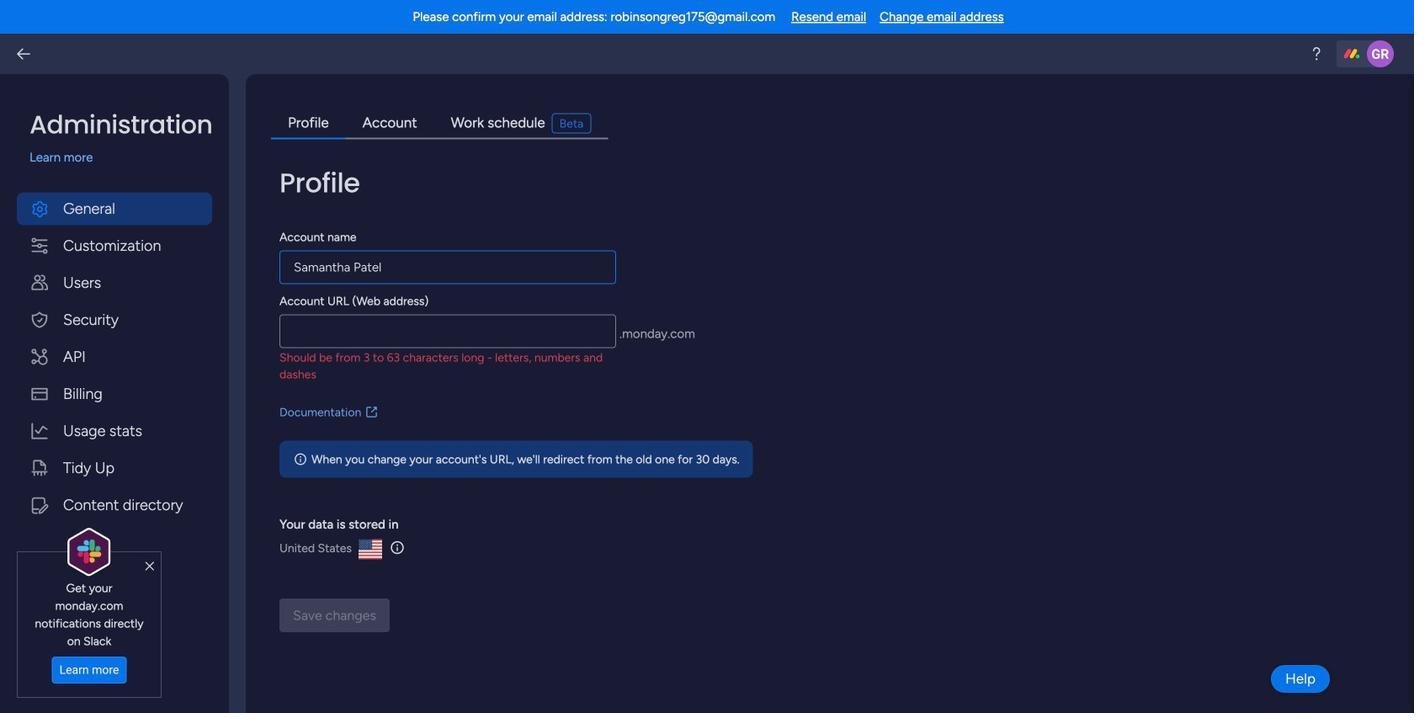 Task type: locate. For each thing, give the bounding box(es) containing it.
dapulse x slim image
[[145, 559, 154, 574]]

None text field
[[280, 315, 616, 348]]

back to workspace image
[[15, 45, 32, 62]]

None text field
[[280, 251, 616, 284]]

help image
[[1309, 45, 1325, 62]]



Task type: vqa. For each thing, say whether or not it's contained in the screenshot.
back to workspace image at the left top of page
yes



Task type: describe. For each thing, give the bounding box(es) containing it.
greg robinson image
[[1368, 40, 1394, 67]]



